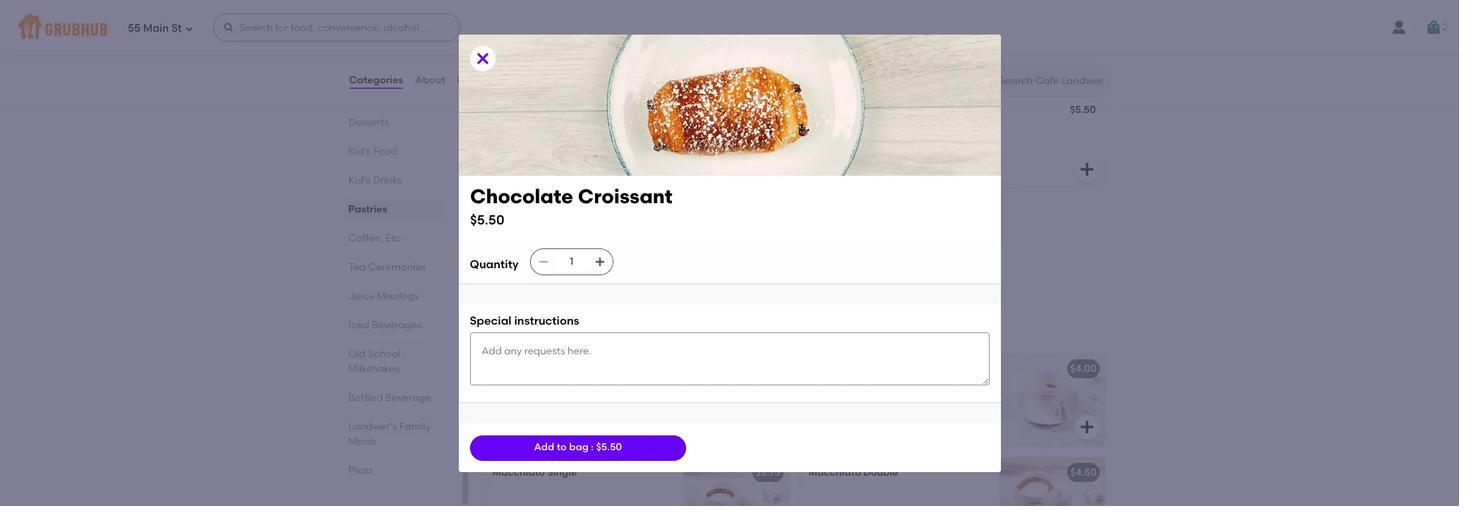 Task type: vqa. For each thing, say whether or not it's contained in the screenshot.
Vanilla inside the 'Cold Available in 12, 16, & 20 oz Syrups made in house: Almond, Caramel, Cardamom, Mocha & Vanilla'
no



Task type: locate. For each thing, give the bounding box(es) containing it.
chocolate
[[470, 184, 573, 208], [492, 209, 544, 221]]

chocolate croissant
[[492, 209, 593, 221]]

macchiato left double
[[809, 467, 861, 479]]

0 vertical spatial chocolate
[[470, 184, 573, 208]]

almond
[[809, 105, 847, 117]]

chocolate up the quantity
[[492, 209, 544, 221]]

1 horizontal spatial macchiato
[[809, 467, 861, 479]]

0 vertical spatial $5.50
[[1070, 104, 1096, 116]]

single inside espresso single "button"
[[538, 363, 567, 375]]

coffee, inside tab
[[348, 232, 383, 244]]

etc
[[386, 232, 401, 244], [539, 321, 564, 338]]

macchiato double image
[[999, 457, 1105, 506]]

$5.50
[[1070, 104, 1096, 116], [470, 212, 504, 228], [596, 441, 622, 453]]

0 vertical spatial etc
[[386, 232, 401, 244]]

1 horizontal spatial $5.50
[[596, 441, 622, 453]]

1 kid's from the top
[[348, 145, 371, 157]]

macchiato down the add
[[492, 467, 545, 479]]

2 horizontal spatial svg image
[[1426, 19, 1442, 36]]

1 vertical spatial single
[[547, 467, 577, 479]]

nutella choco-chino image
[[683, 0, 789, 33]]

chocolate up 'chocolate croissant'
[[470, 184, 573, 208]]

0 vertical spatial single
[[538, 363, 567, 375]]

iced beverages
[[348, 319, 422, 331]]

macchiato for macchiato double
[[809, 467, 861, 479]]

chocolate croissant button
[[484, 200, 789, 292]]

espresso single
[[492, 363, 567, 375]]

1 horizontal spatial coffee,
[[481, 321, 536, 338]]

2 macchiato from the left
[[809, 467, 861, 479]]

$5.50 up the quantity
[[470, 212, 504, 228]]

pizza
[[348, 465, 373, 477]]

0 horizontal spatial etc
[[386, 232, 401, 244]]

kid's left food
[[348, 145, 371, 157]]

$4.00 button
[[800, 354, 1105, 445]]

bottled beverage tab
[[348, 390, 437, 405]]

beverages
[[372, 319, 422, 331]]

main navigation navigation
[[0, 0, 1459, 55]]

croissant for butter croissant
[[525, 105, 571, 117]]

chocolate for chocolate croissant
[[492, 209, 544, 221]]

categories
[[349, 74, 403, 86]]

tea
[[348, 261, 366, 273]]

1 horizontal spatial svg image
[[594, 257, 606, 268]]

0 vertical spatial coffee, etc
[[348, 232, 401, 244]]

Special instructions text field
[[470, 332, 989, 385]]

butter croissant image
[[683, 96, 789, 188]]

2 vertical spatial $5.50
[[596, 441, 622, 453]]

2 vertical spatial svg image
[[594, 257, 606, 268]]

0 vertical spatial kid's
[[348, 145, 371, 157]]

0 horizontal spatial svg image
[[474, 50, 491, 67]]

0 vertical spatial svg image
[[1426, 19, 1442, 36]]

reviews
[[457, 74, 497, 86]]

chocolate inside chocolate croissant $5.50
[[470, 184, 573, 208]]

0 horizontal spatial $5.50
[[470, 212, 504, 228]]

main
[[143, 22, 169, 34]]

$5.50 inside chocolate croissant $5.50
[[470, 212, 504, 228]]

svg image inside 2 button
[[1426, 19, 1442, 36]]

$5.50 right :
[[596, 441, 622, 453]]

croissant
[[525, 105, 571, 117], [849, 105, 896, 117], [578, 184, 672, 208], [546, 209, 593, 221]]

single right espresso
[[538, 363, 567, 375]]

coffee, etc up tea ceremonies
[[348, 232, 401, 244]]

55 main st
[[128, 22, 182, 34]]

coffee, up espresso
[[481, 321, 536, 338]]

juice
[[348, 290, 375, 302]]

croissant for chocolate croissant $5.50
[[578, 184, 672, 208]]

0 horizontal spatial coffee, etc
[[348, 232, 401, 244]]

kid's food
[[348, 145, 397, 157]]

pastries up butter on the top left of the page
[[481, 63, 541, 81]]

pizza tab
[[348, 463, 437, 478]]

espresso single button
[[484, 354, 789, 445]]

55
[[128, 22, 141, 34]]

kid's
[[348, 145, 371, 157], [348, 174, 371, 186]]

coffee, etc inside tab
[[348, 232, 401, 244]]

0 horizontal spatial macchiato
[[492, 467, 545, 479]]

quantity
[[470, 258, 519, 271]]

croissant inside chocolate croissant $5.50
[[578, 184, 672, 208]]

$5.50 down search cafe landwer search field
[[1070, 104, 1096, 116]]

coffee, etc up espresso single
[[481, 321, 564, 338]]

espresso
[[492, 363, 535, 375]]

bag
[[569, 441, 589, 453]]

1 vertical spatial $5.50
[[470, 212, 504, 228]]

1 macchiato from the left
[[492, 467, 545, 479]]

espresso double image
[[999, 354, 1105, 445]]

1 vertical spatial chocolate
[[492, 209, 544, 221]]

chocolate inside button
[[492, 209, 544, 221]]

coffee, etc
[[348, 232, 401, 244], [481, 321, 564, 338]]

1 horizontal spatial coffee, etc
[[481, 321, 564, 338]]

1 horizontal spatial pastries
[[481, 63, 541, 81]]

0 horizontal spatial pastries
[[348, 203, 387, 215]]

kid's left drinks
[[348, 174, 371, 186]]

single down to
[[547, 467, 577, 479]]

double
[[864, 467, 898, 479]]

coffee, up tea
[[348, 232, 383, 244]]

family
[[399, 421, 431, 433]]

2 kid's from the top
[[348, 174, 371, 186]]

pastries down kid's drinks
[[348, 203, 387, 215]]

to
[[557, 441, 567, 453]]

chocolate for chocolate croissant $5.50
[[470, 184, 573, 208]]

juice mixology
[[348, 290, 419, 302]]

0 horizontal spatial coffee,
[[348, 232, 383, 244]]

svg image
[[223, 22, 234, 33], [185, 24, 193, 33], [762, 161, 779, 178], [1078, 161, 1095, 178], [538, 257, 549, 268], [762, 419, 779, 436], [1078, 419, 1095, 436]]

etc up espresso single
[[539, 321, 564, 338]]

landwer's family meals
[[348, 421, 431, 448]]

single
[[538, 363, 567, 375], [547, 467, 577, 479]]

1 vertical spatial kid's
[[348, 174, 371, 186]]

milkshakes
[[348, 363, 400, 375]]

macchiato for macchiato single
[[492, 467, 545, 479]]

old school milkshakes tab
[[348, 347, 437, 376]]

reviews button
[[456, 55, 497, 106]]

$4.50
[[1071, 467, 1097, 479]]

instructions
[[514, 314, 579, 328]]

old
[[348, 348, 366, 360]]

pastries tab
[[348, 202, 437, 217]]

almond croissant
[[809, 105, 896, 117]]

desserts tab
[[348, 115, 437, 130]]

croissant for chocolate croissant
[[546, 209, 593, 221]]

etc down pastries tab
[[386, 232, 401, 244]]

1 vertical spatial pastries
[[348, 203, 387, 215]]

kid's for kid's food
[[348, 145, 371, 157]]

2 button
[[1426, 15, 1448, 40]]

0 vertical spatial coffee,
[[348, 232, 383, 244]]

macchiato
[[492, 467, 545, 479], [809, 467, 861, 479]]

1 horizontal spatial etc
[[539, 321, 564, 338]]

$5.00
[[754, 105, 780, 117]]

svg image
[[1426, 19, 1442, 36], [474, 50, 491, 67], [594, 257, 606, 268]]

coffee,
[[348, 232, 383, 244], [481, 321, 536, 338]]

1 vertical spatial etc
[[539, 321, 564, 338]]

croissant inside button
[[546, 209, 593, 221]]

mixology
[[377, 290, 419, 302]]

1 vertical spatial svg image
[[474, 50, 491, 67]]

pastries
[[481, 63, 541, 81], [348, 203, 387, 215]]

kid's drinks tab
[[348, 173, 437, 188]]



Task type: describe. For each thing, give the bounding box(es) containing it.
categories button
[[348, 55, 404, 106]]

macchiato single image
[[683, 457, 789, 506]]

landwer's family meals tab
[[348, 419, 437, 449]]

special
[[470, 314, 512, 328]]

about
[[415, 74, 445, 86]]

:
[[591, 441, 594, 453]]

macchiato single
[[492, 467, 577, 479]]

kid's drinks
[[348, 174, 402, 186]]

juice mixology tab
[[348, 289, 437, 304]]

meals
[[348, 436, 376, 448]]

$4.00
[[1070, 363, 1097, 375]]

Input item quantity number field
[[556, 249, 587, 275]]

iced beverages tab
[[348, 318, 437, 333]]

tea ceremonies
[[348, 261, 426, 273]]

add to bag : $5.50
[[534, 441, 622, 453]]

pastries inside pastries tab
[[348, 203, 387, 215]]

single for macchiato single
[[547, 467, 577, 479]]

bottled beverage
[[348, 392, 431, 404]]

$3.75
[[756, 467, 780, 479]]

etc inside tab
[[386, 232, 401, 244]]

single for espresso single
[[538, 363, 567, 375]]

kid's food tab
[[348, 144, 437, 159]]

about button
[[415, 55, 446, 106]]

landwer's
[[348, 421, 397, 433]]

1 vertical spatial coffee, etc
[[481, 321, 564, 338]]

2
[[1442, 21, 1448, 33]]

old school milkshakes
[[348, 348, 400, 375]]

choco chino image
[[999, 0, 1105, 33]]

bottled
[[348, 392, 383, 404]]

desserts
[[348, 116, 389, 128]]

chocolate croissant $5.50
[[470, 184, 672, 228]]

beverage
[[385, 392, 431, 404]]

kid's for kid's drinks
[[348, 174, 371, 186]]

croissant for almond croissant
[[849, 105, 896, 117]]

tea ceremonies tab
[[348, 260, 437, 275]]

iced
[[348, 319, 369, 331]]

st
[[171, 22, 182, 34]]

butter croissant
[[492, 105, 571, 117]]

0 vertical spatial pastries
[[481, 63, 541, 81]]

school
[[368, 348, 400, 360]]

drinks
[[373, 174, 402, 186]]

macchiato double
[[809, 467, 898, 479]]

espresso single image
[[683, 354, 789, 445]]

Search Cafe Landwer search field
[[998, 74, 1106, 88]]

1 vertical spatial coffee,
[[481, 321, 536, 338]]

2 horizontal spatial $5.50
[[1070, 104, 1096, 116]]

butter
[[492, 105, 522, 117]]

ceremonies
[[368, 261, 426, 273]]

coffee, etc tab
[[348, 231, 437, 246]]

search icon image
[[977, 72, 994, 89]]

special instructions
[[470, 314, 579, 328]]

food
[[373, 145, 397, 157]]

chocolate croissant image
[[683, 200, 789, 292]]

add
[[534, 441, 554, 453]]



